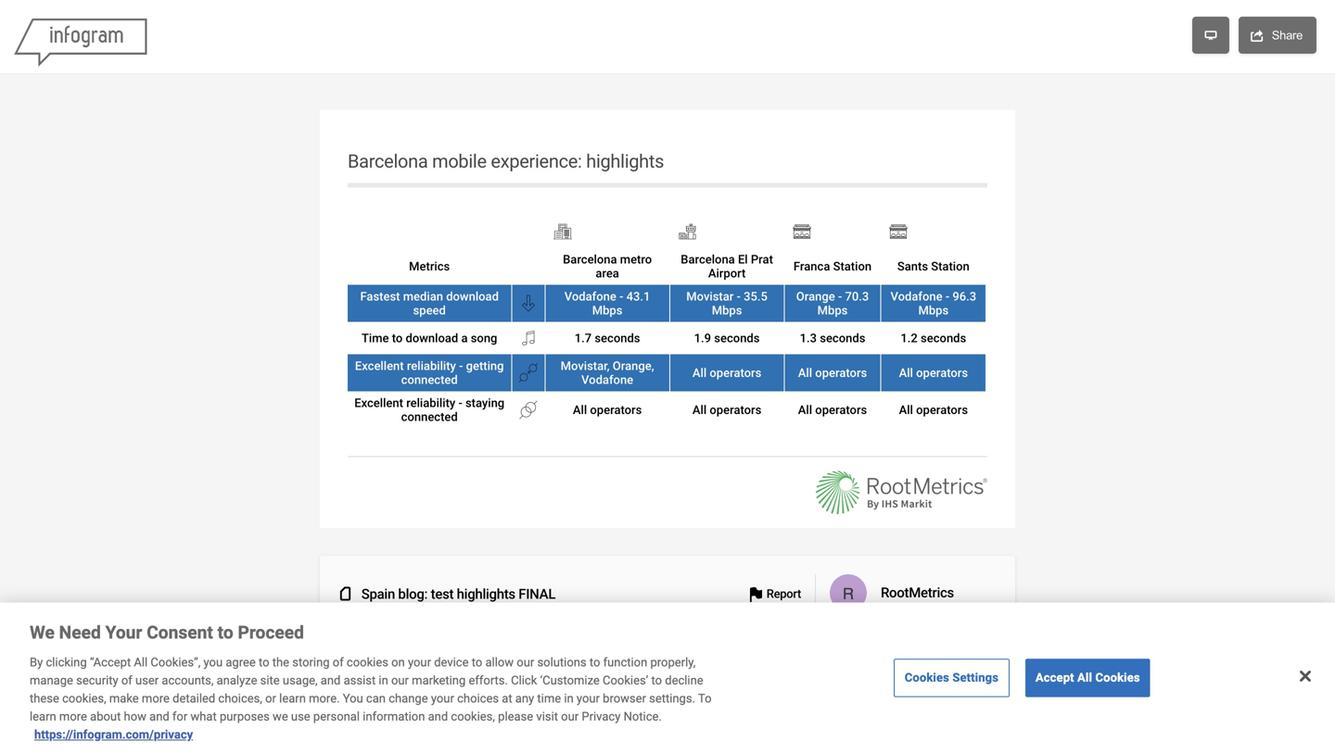Task type: locate. For each thing, give the bounding box(es) containing it.
1 vertical spatial in
[[564, 692, 574, 706]]

highlights right test at left
[[457, 586, 515, 603]]

0 horizontal spatial highlights
[[457, 586, 515, 603]]

barcelona left the mobile
[[348, 151, 428, 172]]

- left 70.3
[[838, 290, 842, 304]]

reliability down time to download a song
[[407, 359, 456, 373]]

2 connected from the top
[[401, 410, 458, 424]]

spain
[[361, 586, 395, 603]]

-
[[619, 290, 623, 304], [737, 290, 741, 304], [838, 290, 842, 304], [946, 290, 949, 304], [459, 359, 463, 373], [458, 396, 462, 410]]

1 vertical spatial more
[[59, 710, 87, 724]]

1.2
[[901, 331, 918, 345]]

our down on
[[391, 674, 409, 688]]

and
[[321, 674, 341, 688], [149, 710, 169, 724], [428, 710, 448, 724]]

1 station from the left
[[833, 260, 872, 274]]

allow
[[485, 656, 514, 670]]

- inside orange - 70.3 mbps
[[838, 290, 842, 304]]

- for 43.1
[[619, 290, 623, 304]]

0 horizontal spatial cookies,
[[62, 692, 106, 706]]

reliability inside the excellent reliability - getting connected
[[407, 359, 456, 373]]

barcelona left el
[[681, 253, 735, 267]]

your right on
[[408, 656, 431, 670]]

excellent inside the excellent reliability - getting connected
[[355, 359, 404, 373]]

airport
[[708, 267, 746, 280]]

and down change at the bottom left
[[428, 710, 448, 724]]

mbps inside orange - 70.3 mbps
[[817, 304, 848, 318]]

https://infogram.com/privacy link
[[34, 728, 193, 742]]

our right visit
[[561, 710, 579, 724]]

personal
[[313, 710, 360, 724]]

1 horizontal spatial station
[[931, 260, 970, 274]]

excellent for excellent reliability - staying connected
[[354, 396, 403, 410]]

0 vertical spatial cookies,
[[62, 692, 106, 706]]

change
[[389, 692, 428, 706]]

please
[[498, 710, 533, 724]]

0 vertical spatial more
[[142, 692, 170, 706]]

go to your infogram library image
[[830, 575, 867, 612]]

cookies, down choices
[[451, 710, 495, 724]]

0 horizontal spatial station
[[833, 260, 872, 274]]

cookies settings button
[[894, 659, 1010, 698]]

for
[[172, 710, 188, 724]]

visit
[[536, 710, 558, 724]]

vodafone inside vodafone - 43.1 mbps
[[564, 290, 616, 304]]

0 horizontal spatial learn
[[30, 710, 56, 724]]

of up make
[[121, 674, 132, 688]]

all operators
[[692, 366, 761, 380], [798, 366, 867, 380], [899, 366, 968, 380], [573, 403, 642, 417], [692, 403, 761, 417], [798, 403, 867, 417], [899, 403, 968, 417]]

1 vertical spatial reliability
[[406, 396, 455, 410]]

0 horizontal spatial our
[[391, 674, 409, 688]]

and up more.
[[321, 674, 341, 688]]

mbps inside vodafone - 96.3 mbps
[[918, 304, 949, 318]]

and left "for"
[[149, 710, 169, 724]]

seconds right 1.3
[[820, 331, 865, 345]]

by
[[30, 656, 43, 670]]

'customize
[[540, 674, 600, 688]]

excellent inside "excellent reliability - staying connected"
[[354, 396, 403, 410]]

cookies left the settings
[[905, 671, 949, 685]]

1 vertical spatial connected
[[401, 410, 458, 424]]

cookies
[[347, 656, 388, 670]]

sants station
[[897, 260, 970, 274]]

highlights for test
[[457, 586, 515, 603]]

speed
[[413, 304, 446, 318]]

0 vertical spatial highlights
[[586, 151, 664, 172]]

in
[[379, 674, 388, 688], [564, 692, 574, 706]]

connected up "excellent reliability - staying connected"
[[401, 373, 458, 387]]

1 horizontal spatial cookies
[[1095, 671, 1140, 685]]

- left 'staying'
[[458, 396, 462, 410]]

barcelona inside barcelona metro area
[[563, 253, 617, 267]]

movistar, orange, vodafone
[[561, 359, 654, 387]]

1 horizontal spatial barcelona
[[563, 253, 617, 267]]

station up 70.3
[[833, 260, 872, 274]]

seconds
[[595, 331, 640, 345], [714, 331, 760, 345], [820, 331, 865, 345], [921, 331, 966, 345]]

2 reliability from the top
[[406, 396, 455, 410]]

vodafone inside movistar, orange, vodafone
[[581, 373, 633, 387]]

0 horizontal spatial in
[[379, 674, 388, 688]]

vodafone - 96.3 mbps
[[891, 290, 976, 318]]

1 horizontal spatial of
[[333, 656, 344, 670]]

0 vertical spatial excellent
[[355, 359, 404, 373]]

0 horizontal spatial barcelona
[[348, 151, 428, 172]]

learn down these
[[30, 710, 56, 724]]

mbps up 1.2 seconds
[[918, 304, 949, 318]]

mbps up 1.3 seconds
[[817, 304, 848, 318]]

we need your consent to proceed alert dialog
[[0, 603, 1335, 754]]

1 vertical spatial highlights
[[457, 586, 515, 603]]

station for sants station
[[931, 260, 970, 274]]

site
[[260, 674, 280, 688]]

0 vertical spatial connected
[[401, 373, 458, 387]]

- inside vodafone - 96.3 mbps
[[946, 290, 949, 304]]

1 horizontal spatial our
[[517, 656, 534, 670]]

our up click
[[517, 656, 534, 670]]

- left 35.5
[[737, 290, 741, 304]]

learn
[[279, 692, 306, 706], [30, 710, 56, 724]]

reliability inside "excellent reliability - staying connected"
[[406, 396, 455, 410]]

0 vertical spatial download
[[446, 290, 499, 304]]

1 horizontal spatial and
[[321, 674, 341, 688]]

1 horizontal spatial cookies,
[[451, 710, 495, 724]]

4 seconds from the left
[[921, 331, 966, 345]]

choices
[[457, 692, 499, 706]]

2 seconds from the left
[[714, 331, 760, 345]]

highlights right experience:
[[586, 151, 664, 172]]

cookies right accept on the bottom
[[1095, 671, 1140, 685]]

of right storing
[[333, 656, 344, 670]]

more down user
[[142, 692, 170, 706]]

solutions
[[537, 656, 587, 670]]

station up '96.3'
[[931, 260, 970, 274]]

properly,
[[650, 656, 696, 670]]

mbps for 70.3
[[817, 304, 848, 318]]

mbps up 1.7 seconds
[[592, 304, 623, 318]]

share
[[1272, 28, 1303, 42]]

1 vertical spatial learn
[[30, 710, 56, 724]]

barcelona
[[348, 151, 428, 172], [563, 253, 617, 267], [681, 253, 735, 267]]

our
[[517, 656, 534, 670], [391, 674, 409, 688], [561, 710, 579, 724]]

- for 35.5
[[737, 290, 741, 304]]

0 vertical spatial of
[[333, 656, 344, 670]]

- inside vodafone - 43.1 mbps
[[619, 290, 623, 304]]

1 mbps from the left
[[592, 304, 623, 318]]

seconds right '1.9'
[[714, 331, 760, 345]]

mbps inside movistar - 35.5 mbps
[[712, 304, 742, 318]]

1 vertical spatial of
[[121, 674, 132, 688]]

operators
[[710, 366, 761, 380], [815, 366, 867, 380], [916, 366, 968, 380], [590, 403, 642, 417], [710, 403, 761, 417], [815, 403, 867, 417], [916, 403, 968, 417]]

1 excellent from the top
[[355, 359, 404, 373]]

prat
[[751, 253, 773, 267]]

in down 'customize
[[564, 692, 574, 706]]

all inside button
[[1077, 671, 1092, 685]]

to right time
[[392, 331, 403, 345]]

"accept
[[90, 656, 131, 670]]

experience:
[[491, 151, 582, 172]]

4 mbps from the left
[[918, 304, 949, 318]]

barcelona for barcelona metro area
[[563, 253, 617, 267]]

2 horizontal spatial barcelona
[[681, 253, 735, 267]]

download down speed
[[406, 331, 458, 345]]

more left about
[[59, 710, 87, 724]]

seconds right 1.2
[[921, 331, 966, 345]]

1 vertical spatial cookies,
[[451, 710, 495, 724]]

1 vertical spatial download
[[406, 331, 458, 345]]

excellent
[[355, 359, 404, 373], [354, 396, 403, 410]]

getting
[[466, 359, 504, 373]]

rootmetrics link
[[881, 584, 954, 603]]

vodafone down the area
[[564, 290, 616, 304]]

barcelona el prat airport
[[681, 253, 773, 280]]

2 station from the left
[[931, 260, 970, 274]]

barcelona inside barcelona el prat airport
[[681, 253, 735, 267]]

1 connected from the top
[[401, 373, 458, 387]]

2 excellent from the top
[[354, 396, 403, 410]]

of
[[333, 656, 344, 670], [121, 674, 132, 688]]

more
[[142, 692, 170, 706], [59, 710, 87, 724]]

0 horizontal spatial cookies
[[905, 671, 949, 685]]

1 vertical spatial our
[[391, 674, 409, 688]]

excellent down time
[[355, 359, 404, 373]]

vodafone inside vodafone - 96.3 mbps
[[891, 290, 943, 304]]

reliability down the excellent reliability - getting connected
[[406, 396, 455, 410]]

your down marketing
[[431, 692, 454, 706]]

mbps inside vodafone - 43.1 mbps
[[592, 304, 623, 318]]

connected down the excellent reliability - getting connected
[[401, 410, 458, 424]]

you
[[204, 656, 223, 670]]

1.7
[[575, 331, 592, 345]]

orange,
[[613, 359, 654, 373]]

fastest
[[360, 290, 400, 304]]

- left '96.3'
[[946, 290, 949, 304]]

1.3
[[800, 331, 817, 345]]

marketing
[[412, 674, 466, 688]]

metro
[[620, 253, 652, 267]]

0 vertical spatial our
[[517, 656, 534, 670]]

barcelona for barcelona mobile experience: highlights
[[348, 151, 428, 172]]

0 vertical spatial learn
[[279, 692, 306, 706]]

barcelona left the metro
[[563, 253, 617, 267]]

download up a
[[446, 290, 499, 304]]

spain blog: test highlights final
[[361, 586, 556, 603]]

agree
[[226, 656, 256, 670]]

1 reliability from the top
[[407, 359, 456, 373]]

1 cookies from the left
[[905, 671, 949, 685]]

to up you
[[218, 623, 233, 643]]

vodafone - 43.1 mbps
[[564, 290, 650, 318]]

1 vertical spatial excellent
[[354, 396, 403, 410]]

seconds up orange,
[[595, 331, 640, 345]]

barcelona for barcelona el prat airport
[[681, 253, 735, 267]]

0 horizontal spatial more
[[59, 710, 87, 724]]

download for a
[[406, 331, 458, 345]]

download for speed
[[446, 290, 499, 304]]

all
[[692, 366, 707, 380], [798, 366, 812, 380], [899, 366, 913, 380], [573, 403, 587, 417], [692, 403, 707, 417], [798, 403, 812, 417], [899, 403, 913, 417], [134, 656, 148, 670], [1077, 671, 1092, 685]]

cookies, down security at the bottom left of the page
[[62, 692, 106, 706]]

sants
[[897, 260, 928, 274]]

mbps up "1.9 seconds"
[[712, 304, 742, 318]]

connected inside the excellent reliability - getting connected
[[401, 373, 458, 387]]

movistar,
[[561, 359, 610, 373]]

- left getting
[[459, 359, 463, 373]]

highlights for experience:
[[586, 151, 664, 172]]

user
[[135, 674, 159, 688]]

2 cookies from the left
[[1095, 671, 1140, 685]]

0 vertical spatial reliability
[[407, 359, 456, 373]]

cookies,
[[62, 692, 106, 706], [451, 710, 495, 724]]

your up privacy
[[577, 692, 600, 706]]

1.9
[[694, 331, 711, 345]]

vodafone
[[564, 290, 616, 304], [891, 290, 943, 304], [581, 373, 633, 387]]

3 seconds from the left
[[820, 331, 865, 345]]

the
[[272, 656, 289, 670]]

vodafone down 1.7 seconds
[[581, 373, 633, 387]]

mbps
[[592, 304, 623, 318], [712, 304, 742, 318], [817, 304, 848, 318], [918, 304, 949, 318]]

excellent for excellent reliability - getting connected
[[355, 359, 404, 373]]

what
[[190, 710, 217, 724]]

1 horizontal spatial highlights
[[586, 151, 664, 172]]

how
[[124, 710, 146, 724]]

vodafone down the sants
[[891, 290, 943, 304]]

franca station
[[794, 260, 872, 274]]

connected inside "excellent reliability - staying connected"
[[401, 410, 458, 424]]

share button
[[1239, 17, 1317, 54]]

can
[[366, 692, 386, 706]]

1 seconds from the left
[[595, 331, 640, 345]]

- left 43.1
[[619, 290, 623, 304]]

3 mbps from the left
[[817, 304, 848, 318]]

- inside "excellent reliability - staying connected"
[[458, 396, 462, 410]]

any
[[515, 692, 534, 706]]

in up can
[[379, 674, 388, 688]]

- inside movistar - 35.5 mbps
[[737, 290, 741, 304]]

2 vertical spatial our
[[561, 710, 579, 724]]

2 mbps from the left
[[712, 304, 742, 318]]

download inside the fastest median download speed
[[446, 290, 499, 304]]

learn down usage,
[[279, 692, 306, 706]]

excellent down the excellent reliability - getting connected
[[354, 396, 403, 410]]

cookies inside button
[[905, 671, 949, 685]]



Task type: vqa. For each thing, say whether or not it's contained in the screenshot.


Task type: describe. For each thing, give the bounding box(es) containing it.
we need your consent to proceed
[[30, 623, 304, 643]]

about
[[90, 710, 121, 724]]

orange - 70.3 mbps
[[796, 290, 869, 318]]

excellent reliability - getting connected
[[355, 359, 504, 387]]

cookies",
[[151, 656, 201, 670]]

https://infogram.com/privacy
[[34, 728, 193, 742]]

movistar
[[686, 290, 734, 304]]

barcelona metro area
[[563, 253, 652, 280]]

make
[[109, 692, 139, 706]]

- for 70.3
[[838, 290, 842, 304]]

time
[[362, 331, 389, 345]]

consent
[[147, 623, 213, 643]]

vodafone for vodafone - 43.1 mbps
[[564, 290, 616, 304]]

seconds for 1.7 seconds
[[595, 331, 640, 345]]

1 horizontal spatial in
[[564, 692, 574, 706]]

need
[[59, 623, 101, 643]]

0 horizontal spatial of
[[121, 674, 132, 688]]

purposes
[[220, 710, 270, 724]]

function
[[603, 656, 647, 670]]

at
[[502, 692, 512, 706]]

analyze
[[217, 674, 257, 688]]

to up efforts.
[[472, 656, 482, 670]]

accounts,
[[162, 674, 214, 688]]

0 vertical spatial in
[[379, 674, 388, 688]]

orange
[[796, 290, 835, 304]]

mbps for 43.1
[[592, 304, 623, 318]]

connected for staying
[[401, 410, 458, 424]]

cookies'
[[603, 674, 648, 688]]

1 horizontal spatial learn
[[279, 692, 306, 706]]

assist
[[344, 674, 376, 688]]

2 horizontal spatial our
[[561, 710, 579, 724]]

70.3
[[845, 290, 869, 304]]

all inside the by clicking "accept all cookies", you agree to the storing of cookies on your device to allow our solutions to function properly, manage security of user accounts, analyze site usage, and assist in our marketing efforts. click 'customize cookies' to decline these cookies, make more detailed choices, or learn more. you can change your choices at any time in your browser settings. to learn more about how and for what purposes we use personal information and cookies, please visit our privacy notice. https://infogram.com/privacy
[[134, 656, 148, 670]]

station for franca station
[[833, 260, 872, 274]]

accept all cookies button
[[1025, 659, 1150, 698]]

vodafone for vodafone - 96.3 mbps
[[891, 290, 943, 304]]

connected for getting
[[401, 373, 458, 387]]

privacy
[[582, 710, 621, 724]]

notice.
[[624, 710, 662, 724]]

your
[[105, 623, 142, 643]]

device
[[434, 656, 469, 670]]

song
[[471, 331, 497, 345]]

blog:
[[398, 586, 428, 603]]

a
[[461, 331, 468, 345]]

settings
[[952, 671, 999, 685]]

fastest median download speed
[[360, 290, 499, 318]]

these
[[30, 692, 59, 706]]

2 horizontal spatial and
[[428, 710, 448, 724]]

on
[[391, 656, 405, 670]]

1.3 seconds
[[800, 331, 865, 345]]

clicking
[[46, 656, 87, 670]]

0 horizontal spatial and
[[149, 710, 169, 724]]

to up settings.
[[651, 674, 662, 688]]

use
[[291, 710, 310, 724]]

seconds for 1.2 seconds
[[921, 331, 966, 345]]

to left function
[[590, 656, 600, 670]]

usage,
[[283, 674, 318, 688]]

time
[[537, 692, 561, 706]]

rootmetrics
[[881, 585, 954, 601]]

infogram logo image
[[816, 471, 987, 515]]

report
[[767, 587, 801, 601]]

43.1
[[626, 290, 650, 304]]

35.5
[[744, 290, 768, 304]]

staying
[[465, 396, 505, 410]]

area
[[596, 267, 619, 280]]

reliability for getting
[[407, 359, 456, 373]]

proceed
[[238, 623, 304, 643]]

seconds for 1.9 seconds
[[714, 331, 760, 345]]

infogram image
[[14, 19, 147, 68]]

mbps for 96.3
[[918, 304, 949, 318]]

choices,
[[218, 692, 262, 706]]

to
[[698, 692, 712, 706]]

decline
[[665, 674, 703, 688]]

mobile
[[432, 151, 487, 172]]

mbps for 35.5
[[712, 304, 742, 318]]

- inside the excellent reliability - getting connected
[[459, 359, 463, 373]]

click
[[511, 674, 537, 688]]

to left the
[[259, 656, 269, 670]]

time to download a song
[[362, 331, 497, 345]]

security
[[76, 674, 118, 688]]

test
[[431, 586, 454, 603]]

movistar - 35.5 mbps
[[686, 290, 768, 318]]

el
[[738, 253, 748, 267]]

information
[[363, 710, 425, 724]]

efforts.
[[469, 674, 508, 688]]

96.3
[[952, 290, 976, 304]]

- for 96.3
[[946, 290, 949, 304]]

detailed
[[173, 692, 215, 706]]

median
[[403, 290, 443, 304]]

cookies settings
[[905, 671, 999, 685]]

more.
[[309, 692, 340, 706]]

cookies inside button
[[1095, 671, 1140, 685]]

1 horizontal spatial more
[[142, 692, 170, 706]]

reliability for staying
[[406, 396, 455, 410]]

1.2 seconds
[[901, 331, 966, 345]]

1.9 seconds
[[694, 331, 760, 345]]

storing
[[292, 656, 330, 670]]

seconds for 1.3 seconds
[[820, 331, 865, 345]]

we
[[273, 710, 288, 724]]

accept
[[1035, 671, 1074, 685]]

settings.
[[649, 692, 695, 706]]

we
[[30, 623, 55, 643]]



